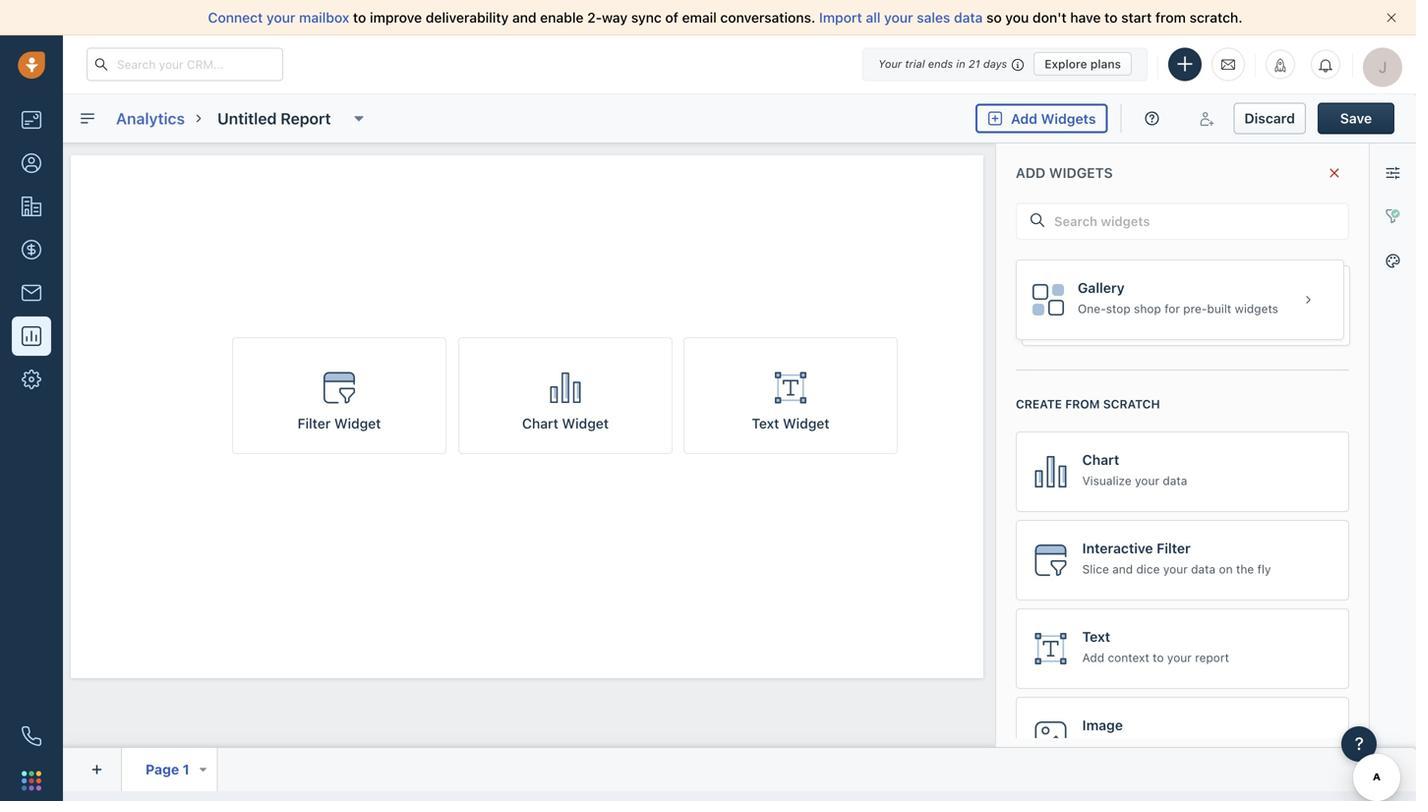 Task type: describe. For each thing, give the bounding box(es) containing it.
sales
[[917, 9, 950, 26]]

1 to from the left
[[353, 9, 366, 26]]

of
[[665, 9, 678, 26]]

phone element
[[12, 717, 51, 756]]

start
[[1121, 9, 1152, 26]]

21
[[969, 58, 980, 70]]

explore plans link
[[1034, 52, 1132, 76]]

scratch.
[[1190, 9, 1243, 26]]

conversations.
[[720, 9, 816, 26]]

your trial ends in 21 days
[[878, 58, 1007, 70]]

explore
[[1045, 57, 1087, 71]]

close image
[[1387, 13, 1397, 23]]

Search your CRM... text field
[[87, 48, 283, 81]]

days
[[983, 58, 1007, 70]]

you
[[1005, 9, 1029, 26]]

mailbox
[[299, 9, 349, 26]]

ends
[[928, 58, 953, 70]]

phone image
[[22, 727, 41, 746]]

trial
[[905, 58, 925, 70]]

email
[[682, 9, 717, 26]]

so
[[986, 9, 1002, 26]]

in
[[956, 58, 965, 70]]

plans
[[1091, 57, 1121, 71]]

your
[[878, 58, 902, 70]]



Task type: locate. For each thing, give the bounding box(es) containing it.
what's new image
[[1274, 59, 1287, 72]]

import
[[819, 9, 862, 26]]

have
[[1070, 9, 1101, 26]]

0 horizontal spatial to
[[353, 9, 366, 26]]

your right the all at the right
[[884, 9, 913, 26]]

your
[[266, 9, 295, 26], [884, 9, 913, 26]]

freshworks switcher image
[[22, 771, 41, 791]]

import all your sales data link
[[819, 9, 986, 26]]

0 horizontal spatial your
[[266, 9, 295, 26]]

enable
[[540, 9, 584, 26]]

all
[[866, 9, 881, 26]]

to
[[353, 9, 366, 26], [1105, 9, 1118, 26]]

1 horizontal spatial to
[[1105, 9, 1118, 26]]

deliverability
[[426, 9, 509, 26]]

explore plans
[[1045, 57, 1121, 71]]

1 your from the left
[[266, 9, 295, 26]]

your left mailbox
[[266, 9, 295, 26]]

from
[[1156, 9, 1186, 26]]

to right mailbox
[[353, 9, 366, 26]]

connect
[[208, 9, 263, 26]]

don't
[[1033, 9, 1067, 26]]

data
[[954, 9, 983, 26]]

2 your from the left
[[884, 9, 913, 26]]

2-
[[587, 9, 602, 26]]

sync
[[631, 9, 662, 26]]

connect your mailbox link
[[208, 9, 353, 26]]

send email image
[[1221, 56, 1235, 73]]

2 to from the left
[[1105, 9, 1118, 26]]

1 horizontal spatial your
[[884, 9, 913, 26]]

way
[[602, 9, 628, 26]]

improve
[[370, 9, 422, 26]]

connect your mailbox to improve deliverability and enable 2-way sync of email conversations. import all your sales data so you don't have to start from scratch.
[[208, 9, 1243, 26]]

and
[[512, 9, 537, 26]]

to left start
[[1105, 9, 1118, 26]]



